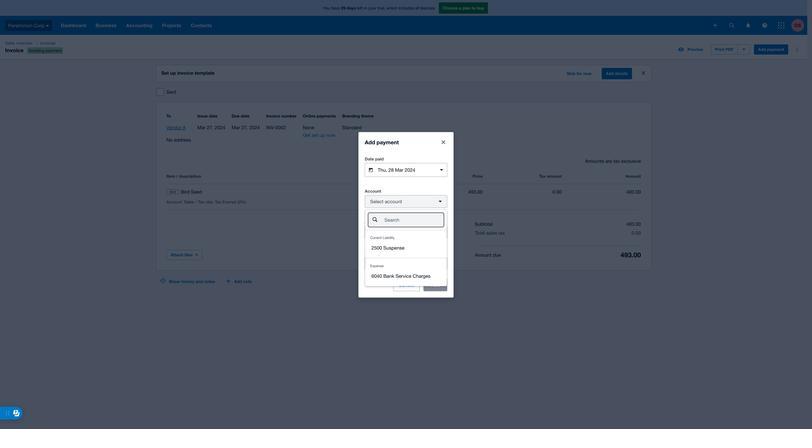 Task type: vqa. For each thing, say whether or not it's contained in the screenshot.
row
yes



Task type: locate. For each thing, give the bounding box(es) containing it.
row
[[167, 173, 641, 184], [167, 184, 641, 210]]

None text field
[[365, 258, 447, 270]]

close image
[[642, 71, 646, 75]]

dialog
[[359, 132, 454, 298]]

None field
[[365, 210, 448, 287]]

1 column header from the left
[[167, 173, 325, 180]]

column header
[[167, 173, 325, 180], [325, 173, 404, 180], [404, 173, 483, 180], [483, 173, 562, 180], [562, 173, 641, 180]]

1 list box from the top
[[365, 230, 447, 258]]

0 vertical spatial row
[[167, 173, 641, 184]]

2 column header from the left
[[325, 173, 404, 180]]

2 cell from the left
[[325, 188, 404, 196]]

table
[[167, 165, 641, 210]]

1 cell from the left
[[167, 188, 325, 196]]

banner
[[0, 0, 808, 35]]

Search text field
[[384, 214, 444, 226]]

1 vertical spatial row
[[167, 184, 641, 210]]

list box
[[365, 230, 447, 258], [365, 258, 447, 287]]

cell
[[167, 188, 325, 196], [325, 188, 404, 196], [404, 188, 483, 196], [483, 188, 562, 196], [562, 188, 641, 196]]

3 cell from the left
[[404, 188, 483, 196]]

group
[[365, 210, 447, 287]]

5 column header from the left
[[562, 173, 641, 180]]

2 list box from the top
[[365, 258, 447, 287]]

svg image
[[779, 22, 785, 29], [730, 23, 735, 28], [763, 23, 768, 28], [714, 23, 718, 27], [46, 25, 49, 27]]

1 row from the top
[[167, 173, 641, 184]]

2 row from the top
[[167, 184, 641, 210]]

5 cell from the left
[[562, 188, 641, 196]]

3 column header from the left
[[404, 173, 483, 180]]

0.00 text field
[[365, 227, 447, 239]]



Task type: describe. For each thing, give the bounding box(es) containing it.
svg image
[[747, 23, 751, 28]]

4 column header from the left
[[483, 173, 562, 180]]

4 cell from the left
[[483, 188, 562, 196]]



